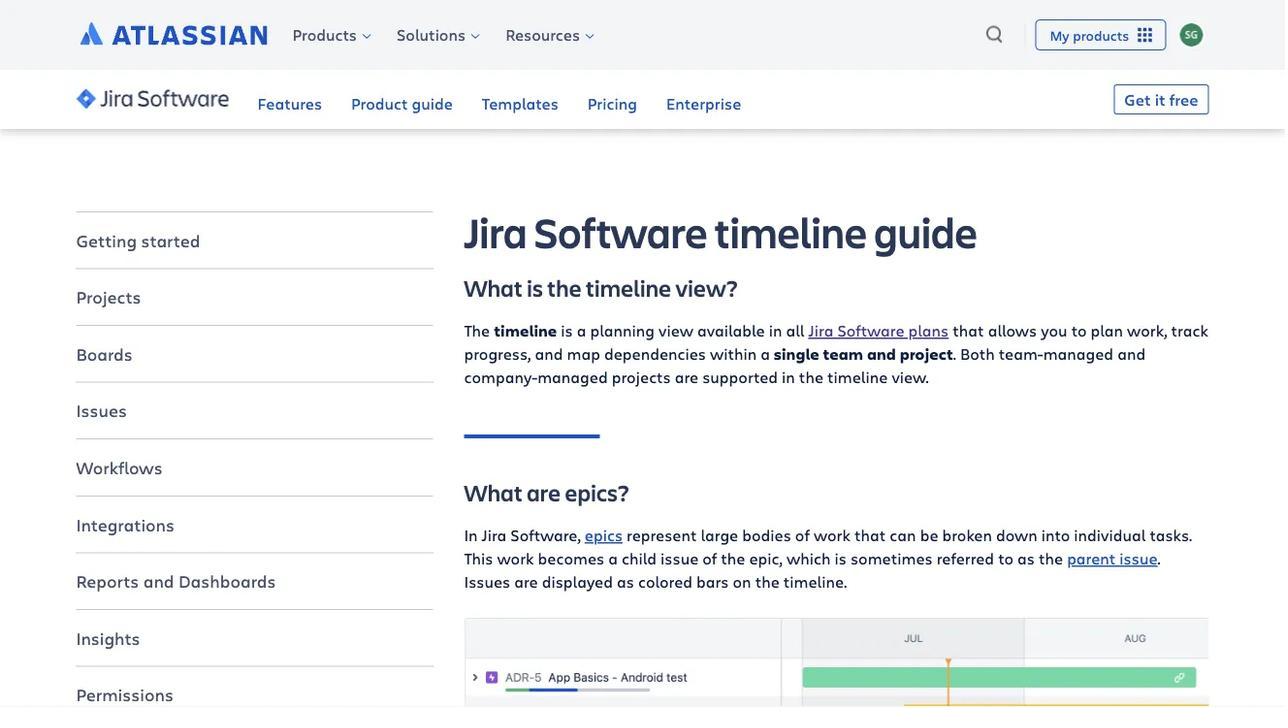 Task type: describe. For each thing, give the bounding box(es) containing it.
be
[[920, 525, 938, 545]]

single
[[774, 343, 819, 364]]

parent issue link
[[1067, 548, 1158, 569]]

epics in jira image
[[464, 617, 1209, 707]]

as inside . issues are displayed as colored bars on the timeline.
[[617, 571, 634, 592]]

individual
[[1074, 525, 1146, 545]]

track
[[1171, 320, 1208, 341]]

can
[[890, 525, 916, 545]]

the up map
[[547, 272, 582, 303]]

templates
[[482, 93, 558, 113]]

view?
[[675, 272, 738, 303]]

solutions link
[[383, 20, 490, 49]]

1 vertical spatial work
[[497, 548, 534, 569]]

becomes
[[538, 548, 604, 569]]

0 vertical spatial guide
[[412, 93, 453, 113]]

displayed
[[542, 571, 613, 592]]

issues inside . issues are displayed as colored bars on the timeline.
[[464, 571, 510, 592]]

colored
[[638, 571, 693, 592]]

timeline.
[[783, 571, 847, 592]]

what is the timeline view?
[[464, 272, 738, 303]]

and right reports
[[143, 570, 174, 593]]

both
[[960, 343, 995, 364]]

0 vertical spatial jira
[[464, 203, 527, 260]]

company-
[[464, 366, 538, 387]]

. both team-managed and company-managed projects are supported in the timeline view.
[[464, 343, 1146, 387]]

boards link
[[76, 331, 433, 377]]

the up on
[[721, 548, 745, 569]]

represent large bodies of work that can be broken down into individual tasks. this work becomes a child issue of the epic, which is sometimes referred to as the
[[464, 525, 1192, 569]]

products link
[[279, 20, 381, 49]]

the down into
[[1039, 548, 1063, 569]]

get it free link
[[1114, 84, 1209, 114]]

in inside . both team-managed and company-managed projects are supported in the timeline view.
[[782, 366, 795, 387]]

a inside represent large bodies of work that can be broken down into individual tasks. this work becomes a child issue of the epic, which is sometimes referred to as the
[[608, 548, 618, 569]]

insights link
[[76, 615, 433, 661]]

it
[[1155, 89, 1166, 110]]

parent issue
[[1067, 548, 1158, 569]]

within
[[710, 343, 757, 364]]

boards
[[76, 342, 133, 365]]

parent
[[1067, 548, 1116, 569]]

getting
[[76, 229, 137, 251]]

are inside . issues are displayed as colored bars on the timeline.
[[514, 571, 538, 592]]

product guide link
[[351, 70, 453, 128]]

product guide
[[351, 93, 453, 113]]

into
[[1041, 525, 1070, 545]]

is inside represent large bodies of work that can be broken down into individual tasks. this work becomes a child issue of the epic, which is sometimes referred to as the
[[835, 548, 847, 569]]

tasks.
[[1150, 525, 1192, 545]]

in
[[464, 525, 478, 545]]

which
[[787, 548, 831, 569]]

getting started link
[[76, 217, 433, 263]]

epics link
[[585, 525, 623, 545]]

2 vertical spatial jira
[[481, 525, 507, 545]]

that inside that allows you to plan work, track progress, and map dependencies within a
[[953, 320, 984, 341]]

to inside that allows you to plan work, track progress, and map dependencies within a
[[1071, 320, 1087, 341]]

getting started
[[76, 229, 200, 251]]

workflows link
[[76, 444, 433, 491]]

progress,
[[464, 343, 531, 364]]

map
[[567, 343, 600, 364]]

projects
[[76, 286, 141, 308]]

that inside represent large bodies of work that can be broken down into individual tasks. this work becomes a child issue of the epic, which is sometimes referred to as the
[[854, 525, 886, 545]]

integrations
[[76, 513, 175, 536]]

planning
[[590, 320, 655, 341]]

2 issue from the left
[[1120, 548, 1158, 569]]

pricing link
[[588, 70, 637, 128]]

resources
[[505, 24, 580, 45]]

permissions link
[[76, 672, 433, 707]]

available
[[697, 320, 765, 341]]

dashboards
[[178, 570, 276, 593]]

integrations link
[[76, 501, 433, 547]]

products
[[292, 24, 357, 45]]

product
[[351, 93, 408, 113]]

plan
[[1091, 320, 1123, 341]]

1 vertical spatial is
[[561, 320, 573, 341]]

single team and project
[[770, 343, 953, 364]]

1 vertical spatial are
[[527, 477, 561, 508]]

broken
[[942, 525, 992, 545]]

team
[[823, 343, 863, 364]]

are inside . both team-managed and company-managed projects are supported in the timeline view.
[[675, 366, 698, 387]]

issues link
[[76, 388, 433, 434]]



Task type: vqa. For each thing, say whether or not it's contained in the screenshot.
and in the THE THAT ALLOWS YOU TO PLAN WORK, TRACK PROGRESS, AND MAP DEPENDENCIES WITHIN A
yes



Task type: locate. For each thing, give the bounding box(es) containing it.
2 vertical spatial is
[[835, 548, 847, 569]]

app switcher image
[[1134, 24, 1156, 46]]

software up single team and project
[[837, 320, 904, 341]]

sometimes
[[851, 548, 933, 569]]

projects
[[612, 366, 671, 387]]

view.
[[892, 366, 929, 387]]

0 vertical spatial a
[[577, 320, 586, 341]]

1 vertical spatial jira
[[808, 320, 833, 341]]

0 vertical spatial what
[[464, 272, 523, 303]]

0 vertical spatial that
[[953, 320, 984, 341]]

0 horizontal spatial .
[[953, 343, 956, 364]]

issue up the colored
[[661, 548, 699, 569]]

of up bars
[[702, 548, 717, 569]]

and down jira software plans "link"
[[867, 343, 896, 364]]

enterprise
[[666, 93, 741, 113]]

1 vertical spatial what
[[464, 477, 523, 508]]

software,
[[510, 525, 581, 545]]

. left both
[[953, 343, 956, 364]]

the timeline is a planning view available in all jira software plans
[[464, 320, 949, 341]]

child
[[622, 548, 657, 569]]

1 horizontal spatial guide
[[874, 203, 977, 260]]

1 horizontal spatial that
[[953, 320, 984, 341]]

templates link
[[482, 70, 558, 128]]

0 horizontal spatial guide
[[412, 93, 453, 113]]

2 horizontal spatial is
[[835, 548, 847, 569]]

on
[[733, 571, 751, 592]]

and left map
[[535, 343, 563, 364]]

timeline inside . both team-managed and company-managed projects are supported in the timeline view.
[[827, 366, 888, 387]]

. for . issues are displayed as colored bars on the timeline.
[[1158, 548, 1161, 569]]

are up in jira software, epics
[[527, 477, 561, 508]]

0 horizontal spatial as
[[617, 571, 634, 592]]

1 horizontal spatial .
[[1158, 548, 1161, 569]]

is up map
[[561, 320, 573, 341]]

. for . both team-managed and company-managed projects are supported in the timeline view.
[[953, 343, 956, 364]]

1 vertical spatial .
[[1158, 548, 1161, 569]]

0 horizontal spatial to
[[998, 548, 1014, 569]]

a up map
[[577, 320, 586, 341]]

2 horizontal spatial a
[[761, 343, 770, 364]]

0 vertical spatial are
[[675, 366, 698, 387]]

as inside represent large bodies of work that can be broken down into individual tasks. this work becomes a child issue of the epic, which is sometimes referred to as the
[[1017, 548, 1035, 569]]

2 vertical spatial are
[[514, 571, 538, 592]]

issue inside represent large bodies of work that can be broken down into individual tasks. this work becomes a child issue of the epic, which is sometimes referred to as the
[[661, 548, 699, 569]]

get
[[1124, 89, 1151, 110]]

1 vertical spatial as
[[617, 571, 634, 592]]

0 horizontal spatial issue
[[661, 548, 699, 569]]

the inside . issues are displayed as colored bars on the timeline.
[[755, 571, 780, 592]]

epic,
[[749, 548, 783, 569]]

0 vertical spatial to
[[1071, 320, 1087, 341]]

large
[[701, 525, 738, 545]]

that allows you to plan work, track progress, and map dependencies within a
[[464, 320, 1208, 364]]

0 horizontal spatial work
[[497, 548, 534, 569]]

software up "what is the timeline view?"
[[534, 203, 708, 260]]

insights
[[76, 627, 140, 649]]

managed down you
[[1043, 343, 1114, 364]]

are down dependencies
[[675, 366, 698, 387]]

in jira software, epics
[[464, 525, 623, 545]]

that up the sometimes
[[854, 525, 886, 545]]

permissions
[[76, 683, 173, 706]]

0 horizontal spatial software
[[534, 203, 708, 260]]

. issues are displayed as colored bars on the timeline.
[[464, 548, 1161, 592]]

a inside that allows you to plan work, track progress, and map dependencies within a
[[761, 343, 770, 364]]

1 horizontal spatial issue
[[1120, 548, 1158, 569]]

0 vertical spatial managed
[[1043, 343, 1114, 364]]

jira
[[464, 203, 527, 260], [808, 320, 833, 341], [481, 525, 507, 545]]

jira software timeline guide
[[464, 203, 977, 260]]

that up both
[[953, 320, 984, 341]]

reports and dashboards
[[76, 570, 276, 593]]

workflows
[[76, 456, 163, 479]]

issue
[[661, 548, 699, 569], [1120, 548, 1158, 569]]

1 horizontal spatial issues
[[464, 571, 510, 592]]

1 horizontal spatial managed
[[1043, 343, 1114, 364]]

0 vertical spatial in
[[769, 320, 782, 341]]

issue down individual at the bottom of page
[[1120, 548, 1158, 569]]

as down child
[[617, 571, 634, 592]]

enterprise link
[[666, 70, 741, 128]]

free
[[1169, 89, 1198, 110]]

in left all
[[769, 320, 782, 341]]

. inside . both team-managed and company-managed projects are supported in the timeline view.
[[953, 343, 956, 364]]

1 vertical spatial software
[[837, 320, 904, 341]]

features link
[[258, 70, 322, 128]]

1 vertical spatial issues
[[464, 571, 510, 592]]

epics?
[[565, 477, 629, 508]]

the down single on the right of page
[[799, 366, 823, 387]]

0 horizontal spatial is
[[527, 272, 543, 303]]

to right you
[[1071, 320, 1087, 341]]

0 vertical spatial software
[[534, 203, 708, 260]]

the
[[464, 320, 490, 341]]

1 what from the top
[[464, 272, 523, 303]]

view
[[659, 320, 693, 341]]

to
[[1071, 320, 1087, 341], [998, 548, 1014, 569]]

timeline
[[715, 203, 867, 260], [586, 272, 671, 303], [494, 320, 557, 341], [827, 366, 888, 387]]

are down in jira software, epics
[[514, 571, 538, 592]]

resources link
[[492, 20, 604, 49]]

0 horizontal spatial a
[[577, 320, 586, 341]]

bodies
[[742, 525, 791, 545]]

managed
[[1043, 343, 1114, 364], [537, 366, 608, 387]]

features
[[258, 93, 322, 113]]

2 what from the top
[[464, 477, 523, 508]]

reports
[[76, 570, 139, 593]]

0 vertical spatial of
[[795, 525, 810, 545]]

1 vertical spatial a
[[761, 343, 770, 364]]

0 vertical spatial as
[[1017, 548, 1035, 569]]

work down in jira software, epics
[[497, 548, 534, 569]]

all
[[786, 320, 805, 341]]

and down work, at the right of the page
[[1117, 343, 1146, 364]]

projects link
[[76, 274, 433, 320]]

reports and dashboards link
[[76, 558, 433, 604]]

atlassian logo image
[[80, 22, 267, 45]]

0 horizontal spatial that
[[854, 525, 886, 545]]

what up the
[[464, 272, 523, 303]]

. inside . issues are displayed as colored bars on the timeline.
[[1158, 548, 1161, 569]]

1 horizontal spatial work
[[814, 525, 851, 545]]

1 vertical spatial guide
[[874, 203, 977, 260]]

1 vertical spatial in
[[782, 366, 795, 387]]

0 horizontal spatial issues
[[76, 399, 127, 422]]

in down single on the right of page
[[782, 366, 795, 387]]

1 vertical spatial of
[[702, 548, 717, 569]]

allows
[[988, 320, 1037, 341]]

that
[[953, 320, 984, 341], [854, 525, 886, 545]]

what for what is the timeline view?
[[464, 272, 523, 303]]

is right which on the right of page
[[835, 548, 847, 569]]

jira software plans link
[[808, 319, 949, 342]]

guide
[[412, 93, 453, 113], [874, 203, 977, 260]]

is
[[527, 272, 543, 303], [561, 320, 573, 341], [835, 548, 847, 569]]

to down down
[[998, 548, 1014, 569]]

work
[[814, 525, 851, 545], [497, 548, 534, 569]]

0 vertical spatial .
[[953, 343, 956, 364]]

and inside that allows you to plan work, track progress, and map dependencies within a
[[535, 343, 563, 364]]

the down epic,
[[755, 571, 780, 592]]

dependencies
[[604, 343, 706, 364]]

1 horizontal spatial a
[[608, 548, 618, 569]]

software
[[534, 203, 708, 260], [837, 320, 904, 341]]

1 horizontal spatial as
[[1017, 548, 1035, 569]]

0 horizontal spatial of
[[702, 548, 717, 569]]

1 horizontal spatial of
[[795, 525, 810, 545]]

get it free
[[1124, 89, 1198, 110]]

1 horizontal spatial to
[[1071, 320, 1087, 341]]

0 vertical spatial is
[[527, 272, 543, 303]]

is up progress,
[[527, 272, 543, 303]]

project
[[900, 343, 953, 364]]

what up in
[[464, 477, 523, 508]]

managed down map
[[537, 366, 608, 387]]

1 vertical spatial to
[[998, 548, 1014, 569]]

epics
[[585, 525, 623, 545]]

to inside represent large bodies of work that can be broken down into individual tasks. this work becomes a child issue of the epic, which is sometimes referred to as the
[[998, 548, 1014, 569]]

started
[[141, 229, 200, 251]]

what for what are epics?
[[464, 477, 523, 508]]

0 vertical spatial work
[[814, 525, 851, 545]]

a left single on the right of page
[[761, 343, 770, 364]]

in
[[769, 320, 782, 341], [782, 366, 795, 387]]

work up which on the right of page
[[814, 525, 851, 545]]

supported
[[702, 366, 778, 387]]

referred
[[937, 548, 994, 569]]

down
[[996, 525, 1038, 545]]

2 vertical spatial a
[[608, 548, 618, 569]]

issues
[[76, 399, 127, 422], [464, 571, 510, 592]]

of up which on the right of page
[[795, 525, 810, 545]]

represent
[[627, 525, 697, 545]]

issues down boards
[[76, 399, 127, 422]]

0 horizontal spatial managed
[[537, 366, 608, 387]]

a down epics link on the left of the page
[[608, 548, 618, 569]]

1 horizontal spatial is
[[561, 320, 573, 341]]

1 horizontal spatial software
[[837, 320, 904, 341]]

issues down this
[[464, 571, 510, 592]]

what are epics?
[[464, 477, 629, 508]]

the inside . both team-managed and company-managed projects are supported in the timeline view.
[[799, 366, 823, 387]]

work,
[[1127, 320, 1167, 341]]

this
[[464, 548, 493, 569]]

0 vertical spatial issues
[[76, 399, 127, 422]]

. down the tasks.
[[1158, 548, 1161, 569]]

plans
[[908, 320, 949, 341]]

and
[[535, 343, 563, 364], [867, 343, 896, 364], [1117, 343, 1146, 364], [143, 570, 174, 593]]

1 vertical spatial that
[[854, 525, 886, 545]]

and inside . both team-managed and company-managed projects are supported in the timeline view.
[[1117, 343, 1146, 364]]

bars
[[696, 571, 729, 592]]

1 vertical spatial managed
[[537, 366, 608, 387]]

solutions
[[397, 24, 466, 45]]

you
[[1041, 320, 1067, 341]]

the
[[547, 272, 582, 303], [799, 366, 823, 387], [721, 548, 745, 569], [1039, 548, 1063, 569], [755, 571, 780, 592]]

as down down
[[1017, 548, 1035, 569]]

of
[[795, 525, 810, 545], [702, 548, 717, 569]]

team-
[[999, 343, 1043, 364]]

sam green image
[[1180, 23, 1203, 47]]

1 issue from the left
[[661, 548, 699, 569]]



